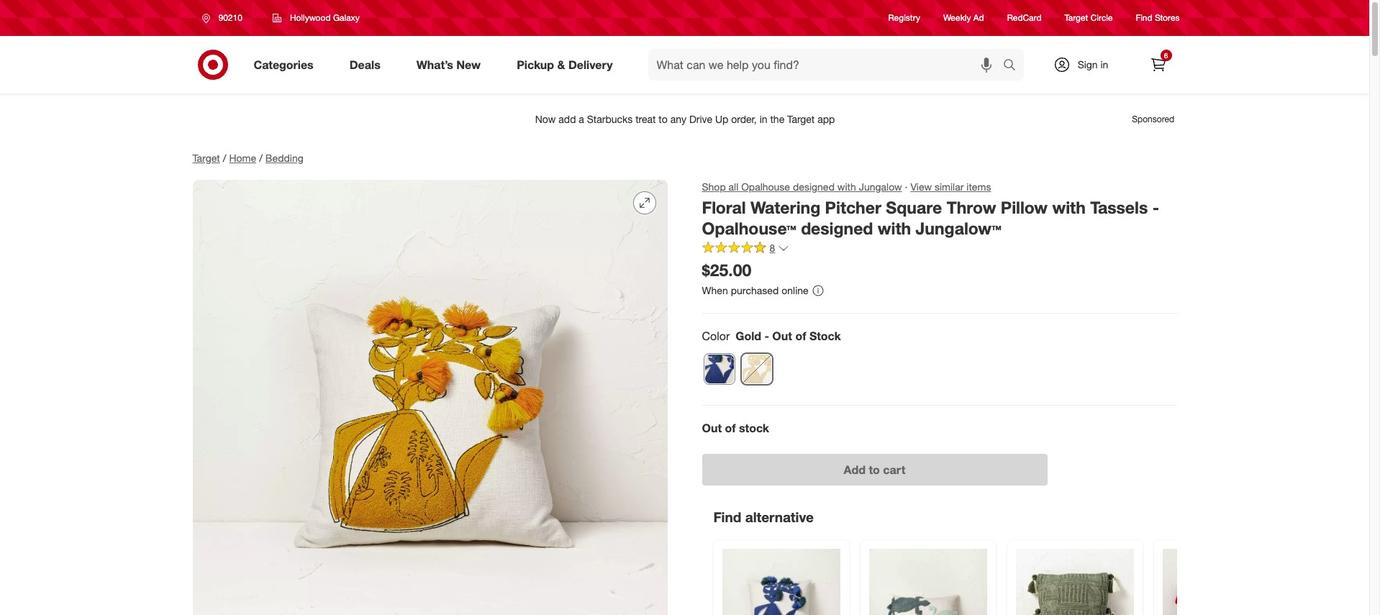 Task type: vqa. For each thing, say whether or not it's contained in the screenshot.
gold - out of stock icon
yes



Task type: locate. For each thing, give the bounding box(es) containing it.
0 horizontal spatial target
[[192, 152, 220, 164]]

$25.00
[[702, 260, 751, 280]]

find for find stores
[[1136, 13, 1152, 23]]

- right tassels
[[1153, 197, 1159, 217]]

0 horizontal spatial out
[[702, 421, 722, 435]]

of
[[795, 329, 806, 343], [725, 421, 736, 435]]

view similar items
[[911, 181, 991, 193]]

find alternative
[[713, 509, 814, 525]]

target / home / bedding
[[192, 152, 303, 164]]

floral
[[702, 197, 746, 217]]

hollywood galaxy
[[290, 12, 360, 23]]

pitcher
[[825, 197, 881, 217]]

0 horizontal spatial find
[[713, 509, 741, 525]]

gold
[[736, 329, 761, 343]]

1 vertical spatial target
[[192, 152, 220, 164]]

home link
[[229, 152, 256, 164]]

0 horizontal spatial with
[[837, 181, 856, 193]]

categories
[[254, 57, 314, 72]]

pickup & delivery
[[517, 57, 613, 72]]

1 horizontal spatial -
[[1153, 197, 1159, 217]]

opalhouse™
[[702, 218, 796, 238]]

of left stock at the right
[[725, 421, 736, 435]]

1 vertical spatial find
[[713, 509, 741, 525]]

1 horizontal spatial out
[[772, 329, 792, 343]]

with right pillow
[[1052, 197, 1086, 217]]

90210
[[218, 12, 242, 23]]

deals
[[349, 57, 380, 72]]

1 horizontal spatial find
[[1136, 13, 1152, 23]]

shop all opalhouse designed with jungalow
[[702, 181, 902, 193]]

target left circle
[[1065, 13, 1088, 23]]

gold - out of stock image
[[741, 354, 772, 384]]

items
[[967, 181, 991, 193]]

stock
[[739, 421, 769, 435]]

8
[[770, 242, 775, 254]]

all
[[729, 181, 738, 193]]

redcard
[[1007, 13, 1042, 23]]

/ right "home" link
[[259, 152, 263, 164]]

2 vertical spatial with
[[878, 218, 911, 238]]

find
[[1136, 13, 1152, 23], [713, 509, 741, 525]]

designed up 'watering'
[[793, 181, 835, 193]]

1 horizontal spatial target
[[1065, 13, 1088, 23]]

6
[[1164, 51, 1168, 60]]

hollywood galaxy button
[[263, 5, 369, 31]]

what's new
[[416, 57, 481, 72]]

0 vertical spatial find
[[1136, 13, 1152, 23]]

with up pitcher
[[837, 181, 856, 193]]

of left stock
[[795, 329, 806, 343]]

target circle link
[[1065, 12, 1113, 24]]

1 horizontal spatial /
[[259, 152, 263, 164]]

target
[[1065, 13, 1088, 23], [192, 152, 220, 164]]

1 vertical spatial designed
[[801, 218, 873, 238]]

0 vertical spatial -
[[1153, 197, 1159, 217]]

2 / from the left
[[259, 152, 263, 164]]

floral watering pitcher square throw pillow with tassels - opalhouse™ designed with jungalow™, 1 of 8 image
[[192, 180, 667, 615]]

out
[[772, 329, 792, 343], [702, 421, 722, 435]]

0 vertical spatial of
[[795, 329, 806, 343]]

find stores
[[1136, 13, 1180, 23]]

blue image
[[704, 354, 734, 384]]

What can we help you find? suggestions appear below search field
[[648, 49, 1006, 81]]

with
[[837, 181, 856, 193], [1052, 197, 1086, 217], [878, 218, 911, 238]]

0 vertical spatial with
[[837, 181, 856, 193]]

-
[[1153, 197, 1159, 217], [764, 329, 769, 343]]

designed down pitcher
[[801, 218, 873, 238]]

0 horizontal spatial of
[[725, 421, 736, 435]]

1 vertical spatial -
[[764, 329, 769, 343]]

- right gold
[[764, 329, 769, 343]]

target circle
[[1065, 13, 1113, 23]]

2 horizontal spatial with
[[1052, 197, 1086, 217]]

1 horizontal spatial with
[[878, 218, 911, 238]]

add
[[844, 463, 866, 477]]

1 vertical spatial out
[[702, 421, 722, 435]]

out right gold
[[772, 329, 792, 343]]

find left alternative
[[713, 509, 741, 525]]

designed
[[793, 181, 835, 193], [801, 218, 873, 238]]

18"x18" cotton cable knit with pom pom tassels square decorative pillow green - opalhouse™ designed with jungalow™ image
[[1016, 549, 1134, 615]]

out of stock
[[702, 421, 769, 435]]

with down square
[[878, 218, 911, 238]]

search
[[996, 59, 1031, 73]]

/
[[223, 152, 226, 164], [259, 152, 263, 164]]

add to cart
[[844, 463, 905, 477]]

find inside find stores link
[[1136, 13, 1152, 23]]

alternative
[[745, 509, 814, 525]]

two lizard punch needle lumbar throw pillow turquoise - opalhouse™ designed with jungalow™ image
[[869, 549, 987, 615]]

90210 button
[[192, 5, 258, 31]]

jungalow
[[859, 181, 902, 193]]

0 horizontal spatial -
[[764, 329, 769, 343]]

categories link
[[241, 49, 332, 81]]

/ left home
[[223, 152, 226, 164]]

0 horizontal spatial /
[[223, 152, 226, 164]]

to
[[869, 463, 880, 477]]

weekly ad
[[943, 13, 984, 23]]

1 horizontal spatial of
[[795, 329, 806, 343]]

target left home
[[192, 152, 220, 164]]

0 vertical spatial target
[[1065, 13, 1088, 23]]

find left stores
[[1136, 13, 1152, 23]]

out left stock at the right
[[702, 421, 722, 435]]

designed inside the floral watering pitcher square throw pillow with tassels - opalhouse™ designed with jungalow™
[[801, 218, 873, 238]]



Task type: describe. For each thing, give the bounding box(es) containing it.
jungalow™
[[916, 218, 1001, 238]]

14"x20" cotton christmas tree with tassels oblong lumbar decorative pillow off-white - opalhouse™ designed with jungalow™ image
[[1162, 549, 1280, 615]]

color
[[702, 329, 730, 343]]

target link
[[192, 152, 220, 164]]

ad
[[973, 13, 984, 23]]

6 link
[[1142, 49, 1174, 81]]

pickup
[[517, 57, 554, 72]]

pillow
[[1001, 197, 1048, 217]]

purchased
[[731, 284, 779, 297]]

what's new link
[[404, 49, 499, 81]]

0 vertical spatial designed
[[793, 181, 835, 193]]

sign in link
[[1041, 49, 1131, 81]]

add to cart button
[[702, 454, 1047, 486]]

advertisement region
[[181, 102, 1188, 137]]

sign in
[[1078, 58, 1108, 71]]

cart
[[883, 463, 905, 477]]

shop
[[702, 181, 726, 193]]

color gold - out of stock
[[702, 329, 841, 343]]

target for target circle
[[1065, 13, 1088, 23]]

find stores link
[[1136, 12, 1180, 24]]

view similar items button
[[911, 180, 991, 194]]

home
[[229, 152, 256, 164]]

opalhouse
[[741, 181, 790, 193]]

when
[[702, 284, 728, 297]]

weekly
[[943, 13, 971, 23]]

8 link
[[702, 241, 790, 258]]

redcard link
[[1007, 12, 1042, 24]]

floral watering pitcher square throw pillow with tassels blue - opalhouse™ designed with jungalow™ image
[[722, 549, 840, 615]]

find for find alternative
[[713, 509, 741, 525]]

registry link
[[888, 12, 920, 24]]

bedding
[[265, 152, 303, 164]]

pickup & delivery link
[[505, 49, 631, 81]]

delivery
[[568, 57, 613, 72]]

in
[[1100, 58, 1108, 71]]

registry
[[888, 13, 920, 23]]

galaxy
[[333, 12, 360, 23]]

0 vertical spatial out
[[772, 329, 792, 343]]

search button
[[996, 49, 1031, 83]]

sign
[[1078, 58, 1098, 71]]

when purchased online
[[702, 284, 809, 297]]

square
[[886, 197, 942, 217]]

bedding link
[[265, 152, 303, 164]]

view
[[911, 181, 932, 193]]

1 vertical spatial of
[[725, 421, 736, 435]]

1 / from the left
[[223, 152, 226, 164]]

hollywood
[[290, 12, 331, 23]]

online
[[782, 284, 809, 297]]

&
[[557, 57, 565, 72]]

floral watering pitcher square throw pillow with tassels - opalhouse™ designed with jungalow™
[[702, 197, 1159, 238]]

circle
[[1091, 13, 1113, 23]]

new
[[456, 57, 481, 72]]

watering
[[750, 197, 820, 217]]

target for target / home / bedding
[[192, 152, 220, 164]]

tassels
[[1090, 197, 1148, 217]]

what's
[[416, 57, 453, 72]]

throw
[[947, 197, 996, 217]]

similar
[[935, 181, 964, 193]]

deals link
[[337, 49, 398, 81]]

1 vertical spatial with
[[1052, 197, 1086, 217]]

stock
[[809, 329, 841, 343]]

- inside the floral watering pitcher square throw pillow with tassels - opalhouse™ designed with jungalow™
[[1153, 197, 1159, 217]]

stores
[[1155, 13, 1180, 23]]

weekly ad link
[[943, 12, 984, 24]]



